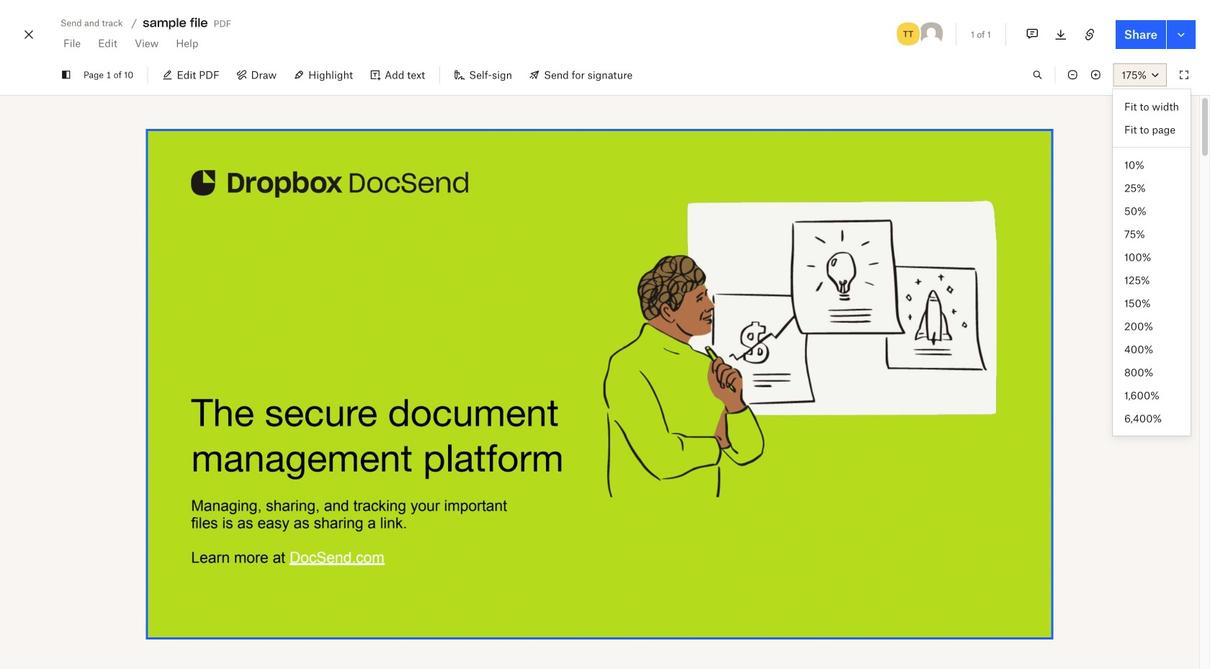 Task type: vqa. For each thing, say whether or not it's contained in the screenshot.
the top document
no



Task type: locate. For each thing, give the bounding box(es) containing it.
sample file.pdf image
[[146, 129, 1054, 640]]

close image
[[20, 23, 37, 46]]

jeremy miller image
[[919, 21, 945, 47]]

terry turtle image
[[896, 21, 922, 47]]



